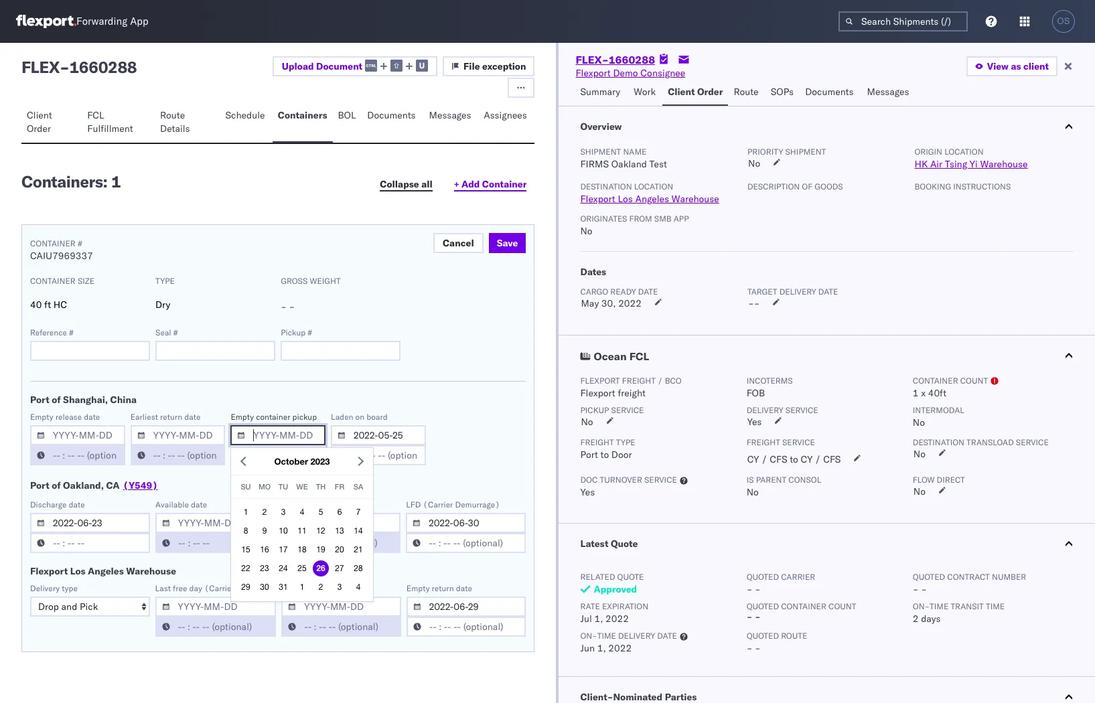 Task type: describe. For each thing, give the bounding box(es) containing it.
container inside button
[[482, 178, 527, 190]]

related quote
[[581, 572, 644, 582]]

ocean fcl button
[[559, 336, 1096, 376]]

0 horizontal spatial client order button
[[21, 103, 82, 143]]

19 button
[[313, 542, 329, 559]]

location for tsing
[[945, 147, 984, 157]]

originates
[[581, 214, 628, 224]]

quoted for quoted container count - -
[[747, 602, 779, 612]]

1 horizontal spatial yes
[[748, 416, 762, 428]]

0 horizontal spatial yes
[[581, 487, 595, 499]]

su
[[241, 483, 251, 491]]

all
[[422, 178, 433, 190]]

1 vertical spatial fcl
[[630, 350, 650, 363]]

containers
[[278, 109, 327, 121]]

yyyy-mm-dd text field for ready for pickup
[[281, 513, 401, 533]]

of for shanghai,
[[52, 394, 61, 406]]

1 horizontal spatial documents button
[[800, 80, 862, 106]]

shipment
[[786, 147, 827, 157]]

documents for the leftmost the documents button
[[367, 109, 416, 121]]

1 horizontal spatial client order button
[[663, 80, 729, 106]]

22 button
[[238, 561, 254, 577]]

0 horizontal spatial order
[[27, 123, 51, 135]]

-- : -- -- text field for discharge date
[[30, 533, 150, 554]]

date for empty release date
[[84, 412, 100, 422]]

30
[[260, 583, 269, 593]]

0 horizontal spatial 1660288
[[69, 57, 137, 77]]

container for container # caiu7969337
[[30, 239, 76, 249]]

flexport up pickup service
[[581, 387, 616, 399]]

fcl fulfillment
[[87, 109, 133, 135]]

15 button
[[238, 542, 254, 559]]

2 cfs from the left
[[824, 454, 841, 466]]

port inside freight type port to door
[[581, 449, 598, 461]]

fulfillment
[[87, 123, 133, 135]]

1 horizontal spatial 1 button
[[294, 580, 310, 596]]

may
[[581, 298, 599, 310]]

demurrage)
[[455, 500, 500, 510]]

reference #
[[30, 328, 74, 338]]

add
[[462, 178, 480, 190]]

1, inside quoted contract number - - rate expiration jul 1, 2022
[[595, 613, 604, 625]]

parent
[[756, 475, 787, 485]]

messages for right messages button
[[868, 86, 910, 98]]

23
[[260, 565, 269, 574]]

fr
[[335, 483, 345, 491]]

2 cy from the left
[[801, 454, 813, 466]]

date for target delivery date
[[819, 287, 839, 297]]

flex-
[[576, 53, 609, 66]]

(y549)
[[123, 480, 158, 492]]

bol button
[[333, 103, 362, 143]]

5 button
[[313, 505, 329, 521]]

yyyy-mm-dd text field for empty release date
[[30, 426, 125, 446]]

th
[[316, 483, 326, 491]]

china
[[110, 394, 137, 406]]

sops
[[771, 86, 794, 98]]

los inside destination location flexport los angeles warehouse
[[618, 193, 633, 205]]

cargo ready date
[[581, 287, 658, 297]]

client
[[1024, 60, 1050, 72]]

1 vertical spatial 2 button
[[313, 580, 329, 596]]

rate
[[581, 602, 600, 612]]

yyyy-mm-dd text field for lfd (carrier demurrage)
[[406, 513, 526, 533]]

client order for client order 'button' to the left
[[27, 109, 52, 135]]

19
[[317, 546, 326, 555]]

instructions
[[954, 182, 1012, 192]]

1 vertical spatial freight
[[618, 387, 646, 399]]

return for empty
[[432, 584, 454, 594]]

type for freight type port to door
[[616, 438, 636, 448]]

smb
[[655, 214, 672, 224]]

on- for on-time transit time 2 days
[[913, 602, 930, 612]]

expiration
[[602, 602, 649, 612]]

port for port of shanghai, china
[[30, 394, 49, 406]]

as
[[1012, 60, 1022, 72]]

-- : -- -- (optional) text field for empty ready date
[[282, 617, 401, 637]]

container for quoted container count - -
[[782, 602, 827, 612]]

flex - 1660288
[[21, 57, 137, 77]]

0 vertical spatial delivery
[[780, 287, 817, 297]]

test
[[650, 158, 668, 170]]

0 horizontal spatial client
[[27, 109, 52, 121]]

jul
[[581, 613, 592, 625]]

11
[[298, 527, 307, 536]]

2022 inside quoted contract number - - rate expiration jul 1, 2022
[[606, 613, 629, 625]]

-- : -- -- (optional) text field for empty release date
[[30, 446, 125, 466]]

seal #
[[156, 328, 178, 338]]

0 horizontal spatial 1 button
[[238, 505, 254, 521]]

messages for leftmost messages button
[[429, 109, 472, 121]]

on- for on-time delivery date
[[581, 631, 598, 641]]

forwarding app link
[[16, 15, 149, 28]]

jun
[[581, 643, 595, 655]]

12 button
[[313, 524, 329, 540]]

to for cy
[[790, 454, 799, 466]]

no inside intermodal no
[[913, 417, 926, 429]]

no inside is parent consol no
[[747, 487, 759, 499]]

29 button
[[238, 580, 254, 596]]

date for cargo ready date
[[639, 287, 658, 297]]

overview button
[[559, 107, 1096, 147]]

1 horizontal spatial /
[[762, 454, 768, 466]]

cancel button
[[434, 233, 484, 253]]

0 vertical spatial freight
[[622, 376, 656, 386]]

schedule button
[[220, 103, 273, 143]]

0 horizontal spatial 3
[[281, 508, 286, 518]]

route details button
[[155, 103, 220, 143]]

20
[[335, 546, 344, 555]]

tsing
[[945, 158, 968, 170]]

of for oakland,
[[52, 480, 61, 492]]

delivery for delivery type
[[30, 584, 60, 594]]

flow
[[913, 475, 935, 485]]

container for empty container pickup
[[256, 412, 291, 422]]

angeles inside destination location flexport los angeles warehouse
[[636, 193, 670, 205]]

13 button
[[332, 524, 348, 540]]

1 vertical spatial (carrier
[[204, 584, 234, 594]]

0 vertical spatial (carrier
[[423, 500, 453, 510]]

port of shanghai, china
[[30, 394, 137, 406]]

-- : -- -- (optional) text field for date
[[130, 446, 225, 466]]

13
[[335, 527, 344, 536]]

save button
[[489, 233, 526, 253]]

1 up "8" button
[[244, 508, 248, 518]]

demo
[[614, 67, 638, 79]]

yi
[[970, 158, 978, 170]]

5
[[319, 508, 323, 518]]

1 down 25 button
[[300, 583, 305, 593]]

0 vertical spatial 2 button
[[257, 505, 273, 521]]

-- : -- -- (optional) text field for pickup
[[231, 446, 326, 466]]

10 button
[[275, 524, 292, 540]]

booking instructions
[[915, 182, 1012, 192]]

containers: 1
[[21, 172, 121, 192]]

quoted for quoted contract number - - rate expiration jul 1, 2022
[[913, 572, 946, 582]]

-- : -- -- text field for available date
[[156, 533, 276, 554]]

ready for cargo
[[611, 287, 637, 297]]

17 button
[[275, 542, 292, 559]]

no down priority
[[749, 158, 761, 170]]

originates from smb app no
[[581, 214, 689, 237]]

month  2023-10 element
[[236, 504, 369, 597]]

on-time delivery date
[[581, 631, 677, 641]]

0 vertical spatial order
[[698, 86, 723, 98]]

2 vertical spatial warehouse
[[126, 566, 176, 578]]

freight for freight service
[[747, 438, 781, 448]]

type for delivery type
[[62, 584, 78, 594]]

forwarding app
[[76, 15, 149, 28]]

route button
[[729, 80, 766, 106]]

1 horizontal spatial client
[[668, 86, 695, 98]]

assignees button
[[479, 103, 535, 143]]

1 left x
[[913, 387, 919, 399]]

1 cy from the left
[[748, 454, 760, 466]]

is
[[747, 475, 754, 485]]

port for port of oakland, ca (y549)
[[30, 480, 49, 492]]

yyyy-mm-dd text field for last free day (carrier detention)
[[155, 597, 276, 617]]

freight for freight type port to door
[[581, 438, 614, 448]]

0 vertical spatial count
[[961, 376, 989, 386]]

priority
[[748, 147, 784, 157]]

/ inside flexport freight / bco flexport freight
[[658, 376, 663, 386]]

upload
[[282, 60, 314, 72]]

view
[[988, 60, 1009, 72]]

forwarding
[[76, 15, 128, 28]]

flexport inside destination location flexport los angeles warehouse
[[581, 193, 616, 205]]

to for door
[[601, 449, 609, 461]]

container count
[[913, 376, 989, 386]]

0 horizontal spatial angeles
[[88, 566, 124, 578]]

flexport. image
[[16, 15, 76, 28]]

app inside originates from smb app no
[[674, 214, 689, 224]]

shipment
[[581, 147, 622, 157]]

empty for empty ready date
[[282, 584, 305, 594]]

1 horizontal spatial 2
[[319, 583, 323, 593]]

31 button
[[275, 580, 292, 596]]

date for empty return date
[[456, 584, 472, 594]]

1 vertical spatial los
[[70, 566, 86, 578]]

2022 for 30,
[[619, 298, 642, 310]]

oakland
[[612, 158, 647, 170]]

air
[[931, 158, 943, 170]]

service right transload
[[1017, 438, 1049, 448]]

related
[[581, 572, 616, 582]]

2022 for 1,
[[609, 643, 632, 655]]

1 vertical spatial delivery
[[619, 631, 656, 641]]

16 button
[[257, 542, 273, 559]]

warehouse inside origin location hk air tsing yi warehouse
[[981, 158, 1028, 170]]

1 vertical spatial 1,
[[598, 643, 606, 655]]

28 button
[[351, 561, 367, 577]]

-- : -- -- (optional) text field for board
[[331, 446, 426, 466]]

flexport los angeles warehouse
[[30, 566, 176, 578]]

upload document
[[282, 60, 363, 72]]

latest quote button
[[559, 524, 1096, 564]]

no down flow at the bottom of the page
[[914, 486, 926, 498]]

documents for the documents button to the right
[[806, 86, 854, 98]]

no down pickup service
[[581, 416, 594, 428]]

quoted route - -
[[747, 631, 808, 655]]

0 horizontal spatial 2
[[262, 508, 267, 518]]



Task type: vqa. For each thing, say whether or not it's contained in the screenshot.
Freight inside the Freight type Port to Door
yes



Task type: locate. For each thing, give the bounding box(es) containing it.
(carrier right day at bottom left
[[204, 584, 234, 594]]

2 vertical spatial 2
[[913, 613, 919, 625]]

turnover
[[600, 475, 643, 485]]

priority shipment
[[748, 147, 827, 157]]

0 horizontal spatial warehouse
[[126, 566, 176, 578]]

25 button
[[294, 561, 310, 577]]

3 yyyy-mm-dd text field from the left
[[281, 513, 401, 533]]

quoted carrier - -
[[747, 572, 816, 596]]

flexport demo consignee
[[576, 67, 686, 79]]

hc
[[53, 299, 67, 311]]

los up delivery type
[[70, 566, 86, 578]]

route for route details
[[160, 109, 185, 121]]

destination inside destination location flexport los angeles warehouse
[[581, 182, 632, 192]]

consignee
[[641, 67, 686, 79]]

0 horizontal spatial container
[[256, 412, 291, 422]]

0 vertical spatial 4
[[300, 508, 305, 518]]

date for earliest return date
[[184, 412, 201, 422]]

time up days at the bottom right
[[930, 602, 949, 612]]

laden
[[331, 412, 354, 422]]

0 horizontal spatial freight
[[581, 438, 614, 448]]

YYYY-MM-DD text field
[[30, 426, 125, 446], [130, 426, 225, 446], [231, 426, 326, 446], [331, 426, 426, 446], [155, 597, 276, 617], [282, 597, 401, 617], [407, 597, 526, 617]]

1 vertical spatial location
[[635, 182, 674, 192]]

container up october
[[256, 412, 291, 422]]

route for route
[[734, 86, 759, 98]]

route inside route details
[[160, 109, 185, 121]]

documents up the overview "button"
[[806, 86, 854, 98]]

1 vertical spatial 3
[[338, 583, 342, 593]]

empty for empty container pickup
[[231, 412, 254, 422]]

1 vertical spatial 4 button
[[351, 580, 367, 596]]

1 vertical spatial 4
[[356, 583, 361, 593]]

flexport for flexport demo consignee
[[576, 67, 611, 79]]

client down flex
[[27, 109, 52, 121]]

flexport down flex-
[[576, 67, 611, 79]]

26 button
[[313, 561, 329, 577]]

service up "service"
[[786, 405, 819, 416]]

YYYY-MM-DD text field
[[30, 513, 150, 533], [156, 513, 276, 533], [281, 513, 401, 533], [406, 513, 526, 533]]

3 up 10 button
[[281, 508, 286, 518]]

client order for the rightmost client order 'button'
[[668, 86, 723, 98]]

to down "service"
[[790, 454, 799, 466]]

0 vertical spatial client
[[668, 86, 695, 98]]

1 vertical spatial messages
[[429, 109, 472, 121]]

0 horizontal spatial app
[[130, 15, 149, 28]]

document
[[316, 60, 363, 72]]

0 horizontal spatial 4 button
[[294, 505, 310, 521]]

3 button down 27 button
[[332, 580, 348, 596]]

documents right bol
[[367, 109, 416, 121]]

1 horizontal spatial 4
[[356, 583, 361, 593]]

1 vertical spatial 1 button
[[294, 580, 310, 596]]

0 vertical spatial return
[[160, 412, 182, 422]]

flexport for flexport los angeles warehouse
[[30, 566, 68, 578]]

of left goods
[[802, 182, 813, 192]]

location inside origin location hk air tsing yi warehouse
[[945, 147, 984, 157]]

os
[[1058, 16, 1071, 26]]

1 horizontal spatial location
[[945, 147, 984, 157]]

october 2023
[[274, 456, 330, 467]]

1 horizontal spatial messages button
[[862, 80, 917, 106]]

1
[[111, 172, 121, 192], [913, 387, 919, 399], [244, 508, 248, 518], [300, 583, 305, 593]]

0 horizontal spatial /
[[658, 376, 663, 386]]

ready for empty
[[307, 584, 327, 594]]

1 horizontal spatial 1660288
[[609, 53, 656, 66]]

details
[[160, 123, 190, 135]]

cy down "service"
[[801, 454, 813, 466]]

4 button left '5'
[[294, 505, 310, 521]]

1 horizontal spatial documents
[[806, 86, 854, 98]]

yyyy-mm-dd text field for empty ready date
[[282, 597, 401, 617]]

container up caiu7969337
[[30, 239, 76, 249]]

pickup for pickup service
[[581, 405, 610, 416]]

count inside quoted container count - -
[[829, 602, 857, 612]]

1 horizontal spatial 3
[[338, 583, 342, 593]]

time
[[930, 602, 949, 612], [987, 602, 1005, 612], [598, 631, 617, 641]]

bol
[[338, 109, 356, 121]]

type down flexport los angeles warehouse
[[62, 584, 78, 594]]

los up 'from'
[[618, 193, 633, 205]]

service
[[783, 438, 816, 448]]

freight down ocean fcl
[[622, 376, 656, 386]]

yyyy-mm-dd text field down empty container pickup
[[231, 426, 326, 446]]

0 horizontal spatial cfs
[[770, 454, 788, 466]]

1 button down 25 button
[[294, 580, 310, 596]]

client order down flex
[[27, 109, 52, 135]]

/ up consol
[[816, 454, 821, 466]]

1 horizontal spatial delivery
[[747, 405, 784, 416]]

1 horizontal spatial delivery
[[780, 287, 817, 297]]

ready up may 30, 2022
[[611, 287, 637, 297]]

available
[[156, 500, 189, 510]]

1 horizontal spatial los
[[618, 193, 633, 205]]

caiu7969337
[[30, 250, 93, 262]]

to left door
[[601, 449, 609, 461]]

from
[[630, 214, 653, 224]]

destination for flexport
[[581, 182, 632, 192]]

quoted inside quoted contract number - - rate expiration jul 1, 2022
[[913, 572, 946, 582]]

# for pickup #
[[308, 328, 312, 338]]

1 horizontal spatial angeles
[[636, 193, 670, 205]]

1 vertical spatial route
[[160, 109, 185, 121]]

-- : -- -- (optional) text field up sa
[[331, 446, 426, 466]]

destination down firms
[[581, 182, 632, 192]]

container # caiu7969337
[[30, 239, 93, 262]]

container inside container # caiu7969337
[[30, 239, 76, 249]]

-- : -- -- (optional) text field for day
[[155, 617, 276, 637]]

destination location flexport los angeles warehouse
[[581, 182, 720, 205]]

ft
[[44, 299, 51, 311]]

2 down 26 button
[[319, 583, 323, 593]]

0 vertical spatial container
[[256, 412, 291, 422]]

type inside freight type port to door
[[616, 438, 636, 448]]

route left sops
[[734, 86, 759, 98]]

0 horizontal spatial documents button
[[362, 103, 424, 143]]

# inside container # caiu7969337
[[78, 239, 82, 249]]

0 vertical spatial fcl
[[87, 109, 104, 121]]

0 horizontal spatial to
[[601, 449, 609, 461]]

/ left bco
[[658, 376, 663, 386]]

booking
[[915, 182, 952, 192]]

freight up cy / cfs to cy / cfs
[[747, 438, 781, 448]]

quoted
[[747, 572, 779, 582], [913, 572, 946, 582], [747, 602, 779, 612], [747, 631, 779, 641]]

flexport inside 'link'
[[576, 67, 611, 79]]

october
[[274, 456, 308, 467]]

(carrier right lfd
[[423, 500, 453, 510]]

documents button right bol
[[362, 103, 424, 143]]

collapse all
[[380, 178, 433, 190]]

1 horizontal spatial ready
[[611, 287, 637, 297]]

1 vertical spatial angeles
[[88, 566, 124, 578]]

flexport for flexport freight / bco flexport freight
[[581, 376, 620, 386]]

-- : -- -- (optional) text field for empty return date
[[407, 617, 526, 637]]

0 vertical spatial on-
[[913, 602, 930, 612]]

firms
[[581, 158, 609, 170]]

0 vertical spatial yes
[[748, 416, 762, 428]]

empty for empty release date
[[30, 412, 53, 422]]

-- : -- -- (optional) text field
[[130, 446, 225, 466], [231, 446, 326, 466], [331, 446, 426, 466], [406, 533, 526, 554], [155, 617, 276, 637]]

type up door
[[616, 438, 636, 448]]

1 button up "8" button
[[238, 505, 254, 521]]

file exception button
[[443, 56, 535, 76], [443, 56, 535, 76]]

yyyy-mm-dd text field for available date
[[156, 513, 276, 533]]

service down flexport freight / bco flexport freight
[[612, 405, 644, 416]]

route
[[782, 631, 808, 641]]

2 yyyy-mm-dd text field from the left
[[156, 513, 276, 533]]

destination for service
[[913, 438, 965, 448]]

1 vertical spatial count
[[829, 602, 857, 612]]

0 horizontal spatial 4
[[300, 508, 305, 518]]

carrier
[[782, 572, 816, 582]]

0 horizontal spatial los
[[70, 566, 86, 578]]

type
[[156, 276, 175, 286]]

0 vertical spatial los
[[618, 193, 633, 205]]

quote
[[618, 572, 644, 582]]

1 vertical spatial order
[[27, 123, 51, 135]]

# for container # caiu7969337
[[78, 239, 82, 249]]

ready down 26 button
[[307, 584, 327, 594]]

1 horizontal spatial container
[[782, 602, 827, 612]]

to
[[601, 449, 609, 461], [790, 454, 799, 466]]

1 horizontal spatial 2 button
[[313, 580, 329, 596]]

-- : -- -- (optional) text field down demurrage) at the left bottom of the page
[[406, 533, 526, 554]]

number
[[993, 572, 1027, 582]]

messages
[[868, 86, 910, 98], [429, 109, 472, 121]]

of up discharge date on the bottom left
[[52, 480, 61, 492]]

yyyy-mm-dd text field for empty container pickup
[[231, 426, 326, 446]]

yyyy-mm-dd text field for empty return date
[[407, 597, 526, 617]]

2022 down the on-time delivery date
[[609, 643, 632, 655]]

0 horizontal spatial pickup
[[281, 328, 306, 338]]

0 vertical spatial 4 button
[[294, 505, 310, 521]]

0 vertical spatial 2022
[[619, 298, 642, 310]]

1 horizontal spatial fcl
[[630, 350, 650, 363]]

cancel
[[443, 237, 474, 249]]

view as client
[[988, 60, 1050, 72]]

no down intermodal
[[913, 417, 926, 429]]

yes down doc
[[581, 487, 595, 499]]

0 horizontal spatial messages button
[[424, 103, 479, 143]]

0 horizontal spatial cy
[[748, 454, 760, 466]]

1 vertical spatial of
[[52, 394, 61, 406]]

1, right jun
[[598, 643, 606, 655]]

target
[[748, 287, 778, 297]]

yyyy-mm-dd text field for earliest return date
[[130, 426, 225, 446]]

no inside originates from smb app no
[[581, 225, 593, 237]]

0 horizontal spatial 3 button
[[275, 505, 292, 521]]

location inside destination location flexport los angeles warehouse
[[635, 182, 674, 192]]

date for empty ready date
[[329, 584, 345, 594]]

delivery service
[[747, 405, 819, 416]]

quoted for quoted route - -
[[747, 631, 779, 641]]

-- : -- -- (optional) text field down the earliest return date in the bottom left of the page
[[130, 446, 225, 466]]

2 vertical spatial port
[[30, 480, 49, 492]]

1 vertical spatial pickup
[[581, 405, 610, 416]]

0 horizontal spatial location
[[635, 182, 674, 192]]

cy up is
[[748, 454, 760, 466]]

1 horizontal spatial route
[[734, 86, 759, 98]]

1 vertical spatial on-
[[581, 631, 598, 641]]

40 ft hc
[[30, 299, 67, 311]]

quoted for quoted carrier - -
[[747, 572, 779, 582]]

no down is
[[747, 487, 759, 499]]

client order button down flex
[[21, 103, 82, 143]]

discharge
[[30, 500, 67, 510]]

2022 down expiration
[[606, 613, 629, 625]]

pickup up freight type port to door at the bottom
[[581, 405, 610, 416]]

1 horizontal spatial -- : -- -- text field
[[156, 533, 276, 554]]

app right smb
[[674, 214, 689, 224]]

1 horizontal spatial time
[[930, 602, 949, 612]]

delivery down flexport los angeles warehouse
[[30, 584, 60, 594]]

size
[[78, 276, 95, 286]]

1, right jul
[[595, 613, 604, 625]]

pickup for empty container pickup
[[293, 412, 317, 422]]

of for goods
[[802, 182, 813, 192]]

flexport los angeles warehouse link
[[581, 193, 720, 205]]

transit
[[951, 602, 984, 612]]

2 horizontal spatial time
[[987, 602, 1005, 612]]

on- up jun
[[581, 631, 598, 641]]

port up empty release date
[[30, 394, 49, 406]]

1 vertical spatial return
[[432, 584, 454, 594]]

delivery down fob
[[747, 405, 784, 416]]

1 vertical spatial 3 button
[[332, 580, 348, 596]]

1 horizontal spatial destination
[[913, 438, 965, 448]]

18
[[298, 546, 307, 555]]

container inside quoted container count - -
[[782, 602, 827, 612]]

2 -- : -- -- text field from the left
[[156, 533, 276, 554]]

1 yyyy-mm-dd text field from the left
[[30, 513, 150, 533]]

0 horizontal spatial 2 button
[[257, 505, 273, 521]]

yyyy-mm-dd text field down board
[[331, 426, 426, 446]]

0 horizontal spatial client order
[[27, 109, 52, 135]]

documents
[[806, 86, 854, 98], [367, 109, 416, 121]]

-- : -- -- text field
[[30, 533, 150, 554], [156, 533, 276, 554]]

0 vertical spatial port
[[30, 394, 49, 406]]

client
[[668, 86, 695, 98], [27, 109, 52, 121]]

time up jun 1, 2022
[[598, 631, 617, 641]]

yyyy-mm-dd text field down empty return date
[[407, 597, 526, 617]]

0 horizontal spatial -- : -- -- text field
[[30, 533, 150, 554]]

None text field
[[156, 341, 276, 361], [281, 341, 401, 361], [156, 341, 276, 361], [281, 341, 401, 361]]

assignees
[[484, 109, 527, 121]]

-- : -- -- text field up flexport los angeles warehouse
[[30, 533, 150, 554]]

to inside freight type port to door
[[601, 449, 609, 461]]

0 horizontal spatial type
[[62, 584, 78, 594]]

0 vertical spatial pickup
[[281, 328, 306, 338]]

route
[[734, 86, 759, 98], [160, 109, 185, 121]]

delivery for delivery service
[[747, 405, 784, 416]]

count down "latest quote" button
[[829, 602, 857, 612]]

pickup service
[[581, 405, 644, 416]]

2 button down 26 button
[[313, 580, 329, 596]]

#
[[78, 239, 82, 249], [69, 328, 74, 338], [173, 328, 178, 338], [308, 328, 312, 338]]

on- inside on-time transit time 2 days
[[913, 602, 930, 612]]

0 horizontal spatial on-
[[581, 631, 598, 641]]

service right turnover
[[645, 475, 678, 485]]

1 horizontal spatial (carrier
[[423, 500, 453, 510]]

intermodal
[[913, 405, 965, 416]]

# right seal
[[173, 328, 178, 338]]

ocean
[[594, 350, 627, 363]]

latest quote
[[581, 538, 638, 550]]

container for container size
[[30, 276, 76, 286]]

21
[[354, 546, 363, 555]]

quoted container count - -
[[747, 602, 857, 623]]

order up containers:
[[27, 123, 51, 135]]

1660288 down forwarding
[[69, 57, 137, 77]]

file exception
[[464, 60, 526, 72]]

1 vertical spatial 2
[[319, 583, 323, 593]]

no down originates
[[581, 225, 593, 237]]

quoted inside quoted route - -
[[747, 631, 779, 641]]

quoted left contract
[[913, 572, 946, 582]]

8
[[244, 527, 248, 536]]

yyyy-mm-dd text field down the earliest return date in the bottom left of the page
[[130, 426, 225, 446]]

return for earliest
[[160, 412, 182, 422]]

container right add
[[482, 178, 527, 190]]

30,
[[602, 298, 616, 310]]

1 -- : -- -- text field from the left
[[30, 533, 150, 554]]

0 vertical spatial app
[[130, 15, 149, 28]]

0 horizontal spatial time
[[598, 631, 617, 641]]

0 vertical spatial delivery
[[747, 405, 784, 416]]

flexport up delivery type
[[30, 566, 68, 578]]

pickup for pickup #
[[281, 328, 306, 338]]

route up "details"
[[160, 109, 185, 121]]

destination down intermodal no
[[913, 438, 965, 448]]

/ up parent
[[762, 454, 768, 466]]

fcl inside fcl fulfillment
[[87, 109, 104, 121]]

empty ready date
[[282, 584, 345, 594]]

1 horizontal spatial pickup
[[581, 405, 610, 416]]

container down carrier
[[782, 602, 827, 612]]

None text field
[[30, 341, 150, 361]]

yyyy-mm-dd text field down the last free day (carrier detention) at the left of page
[[155, 597, 276, 617]]

delivery
[[780, 287, 817, 297], [619, 631, 656, 641]]

quoted down quoted carrier - -
[[747, 602, 779, 612]]

pickup #
[[281, 328, 312, 338]]

2 inside on-time transit time 2 days
[[913, 613, 919, 625]]

1 vertical spatial container
[[782, 602, 827, 612]]

4 yyyy-mm-dd text field from the left
[[406, 513, 526, 533]]

# down gross weight
[[308, 328, 312, 338]]

quoted contract number - - rate expiration jul 1, 2022
[[581, 572, 1027, 625]]

2 horizontal spatial warehouse
[[981, 158, 1028, 170]]

containers:
[[21, 172, 108, 192]]

2 horizontal spatial /
[[816, 454, 821, 466]]

quoted inside quoted container count - -
[[747, 602, 779, 612]]

1 vertical spatial warehouse
[[672, 193, 720, 205]]

6
[[338, 508, 342, 518]]

quoted left route at the right
[[747, 631, 779, 641]]

0 horizontal spatial ready
[[307, 584, 327, 594]]

2023
[[311, 456, 330, 467]]

2 vertical spatial of
[[52, 480, 61, 492]]

2022 down cargo ready date
[[619, 298, 642, 310]]

order
[[698, 86, 723, 98], [27, 123, 51, 135]]

pickup for ready for pickup
[[318, 500, 342, 510]]

1 right containers:
[[111, 172, 121, 192]]

4 left for
[[300, 508, 305, 518]]

2 vertical spatial 2022
[[609, 643, 632, 655]]

view as client button
[[967, 56, 1058, 76]]

fcl up fulfillment
[[87, 109, 104, 121]]

2 left days at the bottom right
[[913, 613, 919, 625]]

1 horizontal spatial return
[[432, 584, 454, 594]]

4 button
[[294, 505, 310, 521], [351, 580, 367, 596]]

21 button
[[351, 542, 367, 559]]

day
[[189, 584, 202, 594]]

27 button
[[332, 561, 348, 577]]

doc turnover service
[[581, 475, 678, 485]]

7 button
[[351, 505, 367, 521]]

1 x 40ft
[[913, 387, 947, 399]]

port up discharge
[[30, 480, 49, 492]]

warehouse inside destination location flexport los angeles warehouse
[[672, 193, 720, 205]]

client order down the consignee
[[668, 86, 723, 98]]

work button
[[629, 80, 663, 106]]

quoted inside quoted carrier - -
[[747, 572, 779, 582]]

2 up 9 button
[[262, 508, 267, 518]]

2 freight from the left
[[747, 438, 781, 448]]

consol
[[789, 475, 822, 485]]

0 vertical spatial 1 button
[[238, 505, 254, 521]]

22
[[241, 565, 250, 574]]

40
[[30, 299, 42, 311]]

time for on-time delivery date
[[598, 631, 617, 641]]

-- : -- -- (optional) text field for demurrage)
[[406, 533, 526, 554]]

4 down the 28 "button"
[[356, 583, 361, 593]]

empty for empty return date
[[407, 584, 430, 594]]

time for on-time transit time 2 days
[[930, 602, 949, 612]]

client down the consignee
[[668, 86, 695, 98]]

container for container count
[[913, 376, 959, 386]]

0 vertical spatial angeles
[[636, 193, 670, 205]]

-- : -- -- (optional) text field down the last free day (carrier detention) at the left of page
[[155, 617, 276, 637]]

1 vertical spatial app
[[674, 214, 689, 224]]

0 horizontal spatial fcl
[[87, 109, 104, 121]]

route inside 'button'
[[734, 86, 759, 98]]

1 freight from the left
[[581, 438, 614, 448]]

# for reference #
[[69, 328, 74, 338]]

1 cfs from the left
[[770, 454, 788, 466]]

-- : -- -- (optional) text field
[[30, 446, 125, 466], [281, 533, 401, 554], [282, 617, 401, 637], [407, 617, 526, 637]]

4 button down the 28 "button"
[[351, 580, 367, 596]]

on-time transit time 2 days
[[913, 602, 1005, 625]]

yyyy-mm-dd text field for discharge date
[[30, 513, 150, 533]]

sops button
[[766, 80, 800, 106]]

destination
[[581, 182, 632, 192], [913, 438, 965, 448]]

0 horizontal spatial (carrier
[[204, 584, 234, 594]]

no up flow at the bottom of the page
[[914, 448, 926, 460]]

Search Shipments (/) text field
[[839, 11, 968, 32]]

-- : -- -- (optional) text field for ready for pickup
[[281, 533, 401, 554]]

empty
[[30, 412, 53, 422], [231, 412, 254, 422], [282, 584, 305, 594], [407, 584, 430, 594]]

# for seal #
[[173, 328, 178, 338]]

freight up pickup service
[[618, 387, 646, 399]]

location for angeles
[[635, 182, 674, 192]]

os button
[[1049, 6, 1080, 37]]

yyyy-mm-dd text field for laden on board
[[331, 426, 426, 446]]

4
[[300, 508, 305, 518], [356, 583, 361, 593]]

1 horizontal spatial client order
[[668, 86, 723, 98]]

freight inside freight type port to door
[[581, 438, 614, 448]]

gross weight
[[281, 276, 341, 286]]

container up 40ft
[[913, 376, 959, 386]]

0 horizontal spatial return
[[160, 412, 182, 422]]

date
[[639, 287, 658, 297], [819, 287, 839, 297], [84, 412, 100, 422], [184, 412, 201, 422], [69, 500, 85, 510], [191, 500, 207, 510], [329, 584, 345, 594], [456, 584, 472, 594], [658, 631, 677, 641]]



